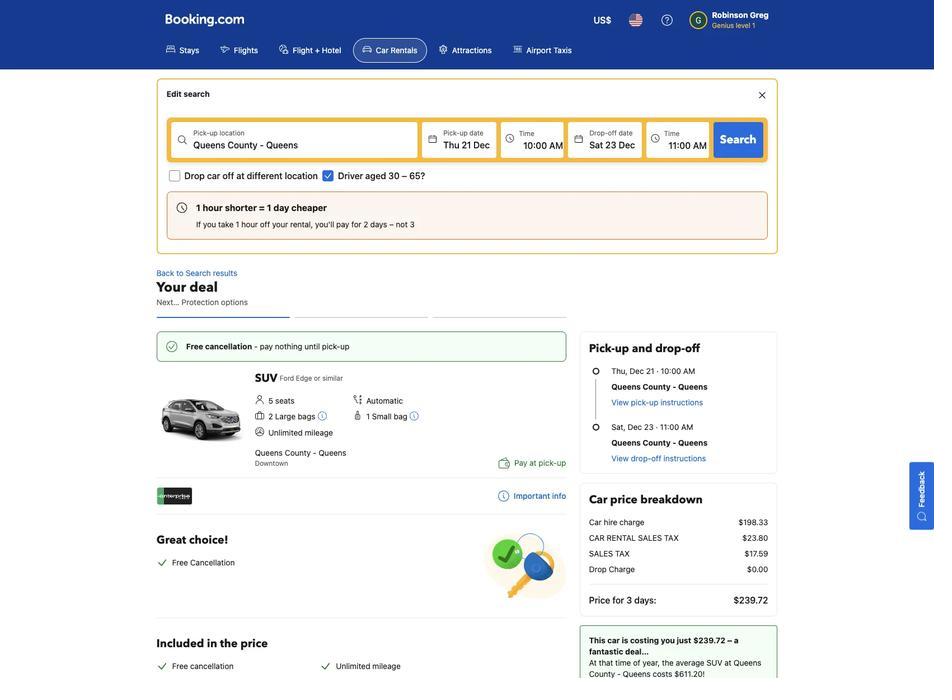 Task type: locate. For each thing, give the bounding box(es) containing it.
21 right thu
[[462, 140, 472, 150]]

$23.80
[[743, 533, 769, 543]]

airport taxis
[[527, 45, 572, 55]]

sales down car
[[590, 549, 614, 558]]

1 queens county - queens from the top
[[612, 382, 708, 392]]

1 horizontal spatial the
[[663, 658, 674, 668]]

deal
[[190, 278, 218, 297]]

1 vertical spatial suv
[[707, 658, 723, 668]]

county
[[643, 382, 671, 392], [643, 438, 671, 448], [285, 448, 311, 458], [590, 669, 616, 678]]

1 vertical spatial for
[[613, 595, 625, 606]]

you left just
[[661, 636, 676, 645]]

1 horizontal spatial pick-
[[539, 458, 557, 468]]

county up view drop-off instructions
[[643, 438, 671, 448]]

am for thu, dec 21 · 10:00 am
[[684, 366, 696, 376]]

1 left small at the bottom left
[[367, 412, 370, 421]]

sat, dec 23 · 11:00 am
[[612, 422, 694, 432]]

0 vertical spatial at
[[237, 171, 245, 181]]

1 vertical spatial hour
[[242, 220, 258, 229]]

at
[[237, 171, 245, 181], [530, 458, 537, 468], [725, 658, 732, 668]]

0 vertical spatial 2
[[364, 220, 369, 229]]

1 vertical spatial drop-
[[632, 454, 652, 463]]

suv left ford
[[255, 371, 278, 386]]

us$
[[594, 15, 612, 25]]

hour down shorter
[[242, 220, 258, 229]]

2 view from the top
[[612, 454, 629, 463]]

1 vertical spatial unlimited
[[336, 662, 371, 671]]

2 vertical spatial free
[[172, 662, 188, 671]]

the right in
[[220, 637, 238, 652]]

1 horizontal spatial you
[[661, 636, 676, 645]]

view for view drop-off instructions
[[612, 454, 629, 463]]

queens county - queens for 10:00
[[612, 382, 708, 392]]

1 vertical spatial search
[[186, 268, 211, 278]]

23
[[606, 140, 617, 150], [645, 422, 654, 432]]

dec right sat
[[619, 140, 636, 150]]

pick- for pick-up location
[[194, 129, 210, 137]]

– right 30
[[402, 171, 407, 181]]

dec right thu,
[[630, 366, 645, 376]]

tooltip arial label image
[[318, 412, 327, 421], [318, 412, 327, 421], [410, 412, 419, 421]]

us$ button
[[587, 7, 619, 34]]

this
[[590, 636, 606, 645]]

- down 11:00
[[673, 438, 677, 448]]

– inside this car is costing you just $239.72 – a fantastic deal… at that time of year, the average suv at queens county - queens costs $611.20!
[[728, 636, 733, 645]]

1 vertical spatial sales
[[590, 549, 614, 558]]

sat
[[590, 140, 604, 150]]

pick- up thu,
[[590, 341, 615, 356]]

tax
[[665, 533, 679, 543], [616, 549, 630, 558]]

supplied by rc - enterprise image
[[157, 488, 192, 505]]

instructions down 11:00
[[664, 454, 707, 463]]

0 vertical spatial unlimited mileage
[[269, 428, 333, 438]]

0 horizontal spatial for
[[352, 220, 362, 229]]

0 horizontal spatial 23
[[606, 140, 617, 150]]

0 horizontal spatial $239.72
[[694, 636, 726, 645]]

cancellation down in
[[190, 662, 234, 671]]

- left nothing
[[254, 342, 258, 351]]

0 vertical spatial view
[[612, 398, 629, 407]]

1 view from the top
[[612, 398, 629, 407]]

0 vertical spatial ·
[[657, 366, 659, 376]]

1 horizontal spatial 2
[[364, 220, 369, 229]]

car inside skip to main content element
[[376, 45, 389, 55]]

5 seats
[[269, 396, 295, 406]]

instructions up 11:00
[[661, 398, 704, 407]]

0 horizontal spatial date
[[470, 129, 484, 137]]

1 vertical spatial free
[[172, 558, 188, 568]]

– left not
[[390, 220, 394, 229]]

· left 10:00
[[657, 366, 659, 376]]

pay right you'll
[[337, 220, 350, 229]]

1 inside product card group
[[367, 412, 370, 421]]

0 vertical spatial location
[[220, 129, 245, 137]]

pick- right until
[[322, 342, 341, 351]]

pick- down search
[[194, 129, 210, 137]]

0 vertical spatial queens county - queens
[[612, 382, 708, 392]]

unlimited mileage inside product card group
[[269, 428, 333, 438]]

1 vertical spatial pick-
[[632, 398, 650, 407]]

hour up take
[[203, 203, 223, 213]]

back to search results link
[[157, 268, 567, 279]]

0 horizontal spatial unlimited mileage
[[269, 428, 333, 438]]

your
[[272, 220, 288, 229]]

similar
[[323, 374, 343, 383]]

greg
[[751, 10, 769, 20]]

county inside queens county - queens downtown
[[285, 448, 311, 458]]

dec right thu
[[474, 140, 490, 150]]

23 right sat
[[606, 140, 617, 150]]

car price breakdown
[[590, 492, 703, 507]]

1 inside robinson greg genius level 1
[[753, 21, 756, 30]]

$198.33
[[739, 518, 769, 527]]

pick- for pick-up date thu 21 dec
[[444, 129, 460, 137]]

pick- inside product card group
[[539, 458, 557, 468]]

1 date from the left
[[470, 129, 484, 137]]

year,
[[643, 658, 660, 668]]

0 horizontal spatial car
[[207, 171, 220, 181]]

am right 11:00
[[682, 422, 694, 432]]

car hire charge
[[590, 518, 645, 527]]

0 vertical spatial instructions
[[661, 398, 704, 407]]

skip to main content element
[[0, 0, 935, 69]]

2 horizontal spatial pick-
[[590, 341, 615, 356]]

your
[[157, 278, 186, 297]]

price up "car hire charge"
[[611, 492, 638, 507]]

aged
[[366, 171, 386, 181]]

0 vertical spatial suv
[[255, 371, 278, 386]]

tax up charge
[[616, 549, 630, 558]]

0 vertical spatial 23
[[606, 140, 617, 150]]

important
[[514, 491, 551, 501]]

3 right not
[[410, 220, 415, 229]]

downtown
[[255, 459, 288, 468]]

county up view pick-up instructions
[[643, 382, 671, 392]]

2 vertical spatial car
[[590, 518, 602, 527]]

up inside pick-up date thu 21 dec
[[460, 129, 468, 137]]

am
[[684, 366, 696, 376], [682, 422, 694, 432]]

the up costs
[[663, 658, 674, 668]]

$239.72 down the $0.00
[[734, 595, 769, 606]]

0 vertical spatial 3
[[410, 220, 415, 229]]

hire
[[604, 518, 618, 527]]

county inside this car is costing you just $239.72 – a fantastic deal… at that time of year, the average suv at queens county - queens costs $611.20!
[[590, 669, 616, 678]]

ford
[[280, 374, 294, 383]]

2 horizontal spatial at
[[725, 658, 732, 668]]

2 horizontal spatial –
[[728, 636, 733, 645]]

· left 11:00
[[656, 422, 659, 432]]

1 vertical spatial car
[[590, 492, 608, 507]]

search inside back to search results your deal next… protection options
[[186, 268, 211, 278]]

sales down charge
[[639, 533, 663, 543]]

next page is protection options note
[[157, 297, 567, 308]]

free for free cancellation
[[172, 662, 188, 671]]

- down bags
[[313, 448, 317, 458]]

1 horizontal spatial pay
[[337, 220, 350, 229]]

1 vertical spatial cancellation
[[190, 662, 234, 671]]

1 vertical spatial $239.72
[[694, 636, 726, 645]]

1 vertical spatial ·
[[656, 422, 659, 432]]

car left hire
[[590, 518, 602, 527]]

bags
[[298, 412, 316, 421]]

tooltip arial label image
[[410, 412, 419, 421]]

1 horizontal spatial at
[[530, 458, 537, 468]]

location up drop car off at different location
[[220, 129, 245, 137]]

5
[[269, 396, 273, 406]]

0 horizontal spatial search
[[186, 268, 211, 278]]

cheaper
[[292, 203, 327, 213]]

mileage inside product card group
[[305, 428, 333, 438]]

instructions for view drop-off instructions
[[664, 454, 707, 463]]

included in the price
[[157, 637, 268, 652]]

for left days
[[352, 220, 362, 229]]

free down great
[[172, 558, 188, 568]]

the
[[220, 637, 238, 652], [663, 658, 674, 668]]

cancellation down options
[[205, 342, 252, 351]]

1 vertical spatial drop
[[590, 565, 607, 574]]

1 right the level
[[753, 21, 756, 30]]

pick- for pick-up and drop-off
[[590, 341, 615, 356]]

drop
[[185, 171, 205, 181], [590, 565, 607, 574]]

car left is
[[608, 636, 620, 645]]

·
[[657, 366, 659, 376], [656, 422, 659, 432]]

car for car hire charge
[[590, 518, 602, 527]]

1 vertical spatial the
[[663, 658, 674, 668]]

2 vertical spatial –
[[728, 636, 733, 645]]

attractions link
[[429, 38, 502, 63]]

0 vertical spatial for
[[352, 220, 362, 229]]

for
[[352, 220, 362, 229], [613, 595, 625, 606]]

1 vertical spatial queens county - queens
[[612, 438, 708, 448]]

free
[[186, 342, 203, 351], [172, 558, 188, 568], [172, 662, 188, 671]]

the inside this car is costing you just $239.72 – a fantastic deal… at that time of year, the average suv at queens county - queens costs $611.20!
[[663, 658, 674, 668]]

1 vertical spatial view
[[612, 454, 629, 463]]

pick- up the sat, dec 23 · 11:00 am
[[632, 398, 650, 407]]

instructions inside view pick-up instructions button
[[661, 398, 704, 407]]

2 horizontal spatial pick-
[[632, 398, 650, 407]]

1 horizontal spatial 3
[[627, 595, 633, 606]]

free down included
[[172, 662, 188, 671]]

21 left 10:00
[[647, 366, 655, 376]]

suv right average
[[707, 658, 723, 668]]

breakdown
[[641, 492, 703, 507]]

pick- inside button
[[632, 398, 650, 407]]

included
[[157, 637, 204, 652]]

1 horizontal spatial tax
[[665, 533, 679, 543]]

0 horizontal spatial location
[[220, 129, 245, 137]]

$239.72 right just
[[694, 636, 726, 645]]

3 left days:
[[627, 595, 633, 606]]

pick- up thu
[[444, 129, 460, 137]]

1 right take
[[236, 220, 239, 229]]

hour
[[203, 203, 223, 213], [242, 220, 258, 229]]

free down protection at the left top of page
[[186, 342, 203, 351]]

1 up if at the left top of page
[[196, 203, 201, 213]]

drop-
[[656, 341, 686, 356], [632, 454, 652, 463]]

view pick-up instructions button
[[612, 397, 704, 408]]

1 vertical spatial price
[[241, 637, 268, 652]]

1 horizontal spatial location
[[285, 171, 318, 181]]

0 vertical spatial mileage
[[305, 428, 333, 438]]

1 horizontal spatial suv
[[707, 658, 723, 668]]

1 vertical spatial you
[[661, 636, 676, 645]]

0 vertical spatial car
[[376, 45, 389, 55]]

at left different
[[237, 171, 245, 181]]

price
[[590, 595, 611, 606]]

at right average
[[725, 658, 732, 668]]

location
[[220, 129, 245, 137], [285, 171, 318, 181]]

0 vertical spatial am
[[684, 366, 696, 376]]

3
[[410, 220, 415, 229], [627, 595, 633, 606]]

2 left days
[[364, 220, 369, 229]]

info
[[553, 491, 567, 501]]

to
[[176, 268, 184, 278]]

stays link
[[157, 38, 209, 63]]

different
[[247, 171, 283, 181]]

1 horizontal spatial date
[[619, 129, 633, 137]]

0 horizontal spatial you
[[203, 220, 216, 229]]

if you take 1 hour  off your rental, you'll pay for 2 days – not 3
[[196, 220, 415, 229]]

1 hour  shorter = 1 day cheaper
[[196, 203, 327, 213]]

time
[[616, 658, 632, 668]]

for right price
[[613, 595, 625, 606]]

tooltip arial label image for 2 large bags
[[318, 412, 327, 421]]

1 horizontal spatial pick-
[[444, 129, 460, 137]]

county up "downtown"
[[285, 448, 311, 458]]

– left a
[[728, 636, 733, 645]]

off inside view drop-off instructions button
[[652, 454, 662, 463]]

flight + hotel
[[293, 45, 341, 55]]

pay at pick-up
[[515, 458, 567, 468]]

-
[[254, 342, 258, 351], [673, 382, 677, 392], [673, 438, 677, 448], [313, 448, 317, 458], [618, 669, 621, 678]]

0 vertical spatial 21
[[462, 140, 472, 150]]

2 date from the left
[[619, 129, 633, 137]]

date inside drop-off date sat 23 dec
[[619, 129, 633, 137]]

view down 'sat,'
[[612, 454, 629, 463]]

drop down sales tax
[[590, 565, 607, 574]]

view for view pick-up instructions
[[612, 398, 629, 407]]

drop up if at the left top of page
[[185, 171, 205, 181]]

instructions inside view drop-off instructions button
[[664, 454, 707, 463]]

robinson
[[713, 10, 749, 20]]

0 horizontal spatial pick-
[[194, 129, 210, 137]]

0 vertical spatial hour
[[203, 203, 223, 213]]

0 vertical spatial drop-
[[656, 341, 686, 356]]

1 horizontal spatial search
[[721, 132, 757, 147]]

1
[[753, 21, 756, 30], [196, 203, 201, 213], [267, 203, 272, 213], [236, 220, 239, 229], [367, 412, 370, 421]]

23 left 11:00
[[645, 422, 654, 432]]

2 queens county - queens from the top
[[612, 438, 708, 448]]

pick-
[[322, 342, 341, 351], [632, 398, 650, 407], [539, 458, 557, 468]]

1 vertical spatial 2
[[269, 412, 273, 421]]

- down time
[[618, 669, 621, 678]]

car inside this car is costing you just $239.72 – a fantastic deal… at that time of year, the average suv at queens county - queens costs $611.20!
[[608, 636, 620, 645]]

great choice!
[[157, 533, 228, 548]]

0 vertical spatial unlimited
[[269, 428, 303, 438]]

0 horizontal spatial tax
[[616, 549, 630, 558]]

0 vertical spatial search
[[721, 132, 757, 147]]

you right if at the left top of page
[[203, 220, 216, 229]]

date inside pick-up date thu 21 dec
[[470, 129, 484, 137]]

tax down breakdown
[[665, 533, 679, 543]]

1 horizontal spatial unlimited
[[336, 662, 371, 671]]

days:
[[635, 595, 657, 606]]

at right pay
[[530, 458, 537, 468]]

0 horizontal spatial mileage
[[305, 428, 333, 438]]

65?
[[410, 171, 425, 181]]

0 vertical spatial $239.72
[[734, 595, 769, 606]]

seats
[[275, 396, 295, 406]]

0 vertical spatial –
[[402, 171, 407, 181]]

0 vertical spatial cancellation
[[205, 342, 252, 351]]

pay left nothing
[[260, 342, 273, 351]]

am right 10:00
[[684, 366, 696, 376]]

1 vertical spatial at
[[530, 458, 537, 468]]

1 vertical spatial mileage
[[373, 662, 401, 671]]

search inside search button
[[721, 132, 757, 147]]

car
[[376, 45, 389, 55], [590, 492, 608, 507], [590, 518, 602, 527]]

1 horizontal spatial $239.72
[[734, 595, 769, 606]]

2
[[364, 220, 369, 229], [269, 412, 273, 421]]

pick- inside pick-up date thu 21 dec
[[444, 129, 460, 137]]

you inside this car is costing you just $239.72 – a fantastic deal… at that time of year, the average suv at queens county - queens costs $611.20!
[[661, 636, 676, 645]]

you
[[203, 220, 216, 229], [661, 636, 676, 645]]

queens county - queens up view drop-off instructions
[[612, 438, 708, 448]]

1 horizontal spatial car
[[608, 636, 620, 645]]

0 horizontal spatial –
[[390, 220, 394, 229]]

0 horizontal spatial at
[[237, 171, 245, 181]]

1 vertical spatial instructions
[[664, 454, 707, 463]]

–
[[402, 171, 407, 181], [390, 220, 394, 229], [728, 636, 733, 645]]

1 vertical spatial car
[[608, 636, 620, 645]]

car up hire
[[590, 492, 608, 507]]

deal…
[[626, 647, 650, 656]]

pick- right pay
[[539, 458, 557, 468]]

queens county - queens up view pick-up instructions
[[612, 382, 708, 392]]

dec right 'sat,'
[[628, 422, 643, 432]]

location down pick-up location field
[[285, 171, 318, 181]]

1 horizontal spatial drop-
[[656, 341, 686, 356]]

0 vertical spatial the
[[220, 637, 238, 652]]

queens
[[612, 382, 641, 392], [679, 382, 708, 392], [612, 438, 641, 448], [679, 438, 708, 448], [255, 448, 283, 458], [319, 448, 347, 458], [734, 658, 762, 668], [623, 669, 651, 678]]

drop- down the sat, dec 23 · 11:00 am
[[632, 454, 652, 463]]

and
[[632, 341, 653, 356]]

0 vertical spatial car
[[207, 171, 220, 181]]

car down pick-up location
[[207, 171, 220, 181]]

0 horizontal spatial hour
[[203, 203, 223, 213]]

price right in
[[241, 637, 268, 652]]

drop- up 10:00
[[656, 341, 686, 356]]

dec
[[474, 140, 490, 150], [619, 140, 636, 150], [630, 366, 645, 376], [628, 422, 643, 432]]

car left rentals on the top left
[[376, 45, 389, 55]]

drop-
[[590, 129, 608, 137]]

costs
[[653, 669, 673, 678]]

0 horizontal spatial drop-
[[632, 454, 652, 463]]

days
[[371, 220, 388, 229]]

county down the 'that'
[[590, 669, 616, 678]]

1 vertical spatial 3
[[627, 595, 633, 606]]

view up 'sat,'
[[612, 398, 629, 407]]

2 left large
[[269, 412, 273, 421]]

0 vertical spatial sales
[[639, 533, 663, 543]]

1 horizontal spatial price
[[611, 492, 638, 507]]



Task type: describe. For each thing, give the bounding box(es) containing it.
1 small bag
[[367, 412, 408, 421]]

$611.20!
[[675, 669, 706, 678]]

$17.59
[[745, 549, 769, 558]]

rental
[[607, 533, 636, 543]]

large
[[275, 412, 296, 421]]

until
[[305, 342, 320, 351]]

1 vertical spatial location
[[285, 171, 318, 181]]

shorter
[[225, 203, 257, 213]]

that
[[599, 658, 614, 668]]

free cancellation - pay nothing until pick-up
[[186, 342, 350, 351]]

rental,
[[290, 220, 313, 229]]

great
[[157, 533, 186, 548]]

view pick-up instructions
[[612, 398, 704, 407]]

flights link
[[211, 38, 268, 63]]

search button
[[714, 122, 764, 158]]

free for free cancellation
[[172, 558, 188, 568]]

product card group
[[157, 369, 580, 505]]

just
[[677, 636, 692, 645]]

free cancellation
[[172, 662, 234, 671]]

0 vertical spatial price
[[611, 492, 638, 507]]

attractions
[[452, 45, 492, 55]]

edit
[[167, 89, 182, 99]]

airport
[[527, 45, 552, 55]]

cancellation
[[190, 558, 235, 568]]

pick-up location
[[194, 129, 245, 137]]

car for car price breakdown
[[590, 492, 608, 507]]

date for 23
[[619, 129, 633, 137]]

free for free cancellation - pay nothing until pick-up
[[186, 342, 203, 351]]

options
[[221, 297, 248, 307]]

0 vertical spatial pay
[[337, 220, 350, 229]]

drop for drop charge
[[590, 565, 607, 574]]

suv inside product card group
[[255, 371, 278, 386]]

0 horizontal spatial pick-
[[322, 342, 341, 351]]

at inside product card group
[[530, 458, 537, 468]]

up inside view pick-up instructions button
[[650, 398, 659, 407]]

car for drop
[[207, 171, 220, 181]]

or
[[314, 374, 321, 383]]

choice!
[[189, 533, 228, 548]]

0 horizontal spatial price
[[241, 637, 268, 652]]

1 horizontal spatial mileage
[[373, 662, 401, 671]]

+
[[315, 45, 320, 55]]

driver aged 30 – 65?
[[338, 171, 425, 181]]

small
[[372, 412, 392, 421]]

off inside drop-off date sat 23 dec
[[608, 129, 617, 137]]

important info button
[[498, 491, 567, 502]]

2 large bags
[[269, 412, 316, 421]]

1 horizontal spatial 23
[[645, 422, 654, 432]]

of
[[634, 658, 641, 668]]

unlimited inside product card group
[[269, 428, 303, 438]]

0 vertical spatial tax
[[665, 533, 679, 543]]

genius
[[713, 21, 735, 30]]

edit search
[[167, 89, 210, 99]]

0 horizontal spatial 3
[[410, 220, 415, 229]]

am for sat, dec 23 · 11:00 am
[[682, 422, 694, 432]]

car rentals link
[[353, 38, 427, 63]]

$239.72 inside this car is costing you just $239.72 – a fantastic deal… at that time of year, the average suv at queens county - queens costs $611.20!
[[694, 636, 726, 645]]

nothing
[[275, 342, 303, 351]]

1 horizontal spatial for
[[613, 595, 625, 606]]

at
[[590, 658, 597, 668]]

feedback
[[918, 472, 927, 508]]

bag
[[394, 412, 408, 421]]

0 horizontal spatial sales
[[590, 549, 614, 558]]

rentals
[[391, 45, 418, 55]]

not
[[396, 220, 408, 229]]

flights
[[234, 45, 258, 55]]

car for this
[[608, 636, 620, 645]]

- down 10:00
[[673, 382, 677, 392]]

2 inside product card group
[[269, 412, 273, 421]]

taxis
[[554, 45, 572, 55]]

feedback button
[[910, 463, 935, 530]]

car for car rentals
[[376, 45, 389, 55]]

queens county - queens downtown
[[255, 448, 347, 468]]

23 inside drop-off date sat 23 dec
[[606, 140, 617, 150]]

at inside this car is costing you just $239.72 – a fantastic deal… at that time of year, the average suv at queens county - queens costs $611.20!
[[725, 658, 732, 668]]

airport taxis link
[[504, 38, 582, 63]]

suv inside this car is costing you just $239.72 – a fantastic deal… at that time of year, the average suv at queens county - queens costs $611.20!
[[707, 658, 723, 668]]

11:00
[[661, 422, 680, 432]]

1 horizontal spatial –
[[402, 171, 407, 181]]

flight + hotel link
[[270, 38, 351, 63]]

tooltip arial label image for 1 small bag
[[410, 412, 419, 421]]

21 inside pick-up date thu 21 dec
[[462, 140, 472, 150]]

cancellation for free cancellation - pay nothing until pick-up
[[205, 342, 252, 351]]

free cancellation
[[172, 558, 235, 568]]

search
[[184, 89, 210, 99]]

dec inside drop-off date sat 23 dec
[[619, 140, 636, 150]]

1 horizontal spatial unlimited mileage
[[336, 662, 401, 671]]

important info
[[514, 491, 567, 501]]

1 vertical spatial pay
[[260, 342, 273, 351]]

· for 10:00
[[657, 366, 659, 376]]

stays
[[180, 45, 199, 55]]

=
[[259, 203, 265, 213]]

next…
[[157, 297, 180, 307]]

up inside product card group
[[557, 458, 567, 468]]

you'll
[[315, 220, 334, 229]]

average
[[676, 658, 705, 668]]

automatic
[[367, 396, 403, 406]]

is
[[622, 636, 629, 645]]

1 vertical spatial 21
[[647, 366, 655, 376]]

1 right "="
[[267, 203, 272, 213]]

charge
[[620, 518, 645, 527]]

30
[[389, 171, 400, 181]]

1 vertical spatial tax
[[616, 549, 630, 558]]

sales tax
[[590, 549, 630, 558]]

this car is costing you just $239.72 – a fantastic deal… at that time of year, the average suv at queens county - queens costs $611.20!
[[590, 636, 762, 678]]

1 vertical spatial –
[[390, 220, 394, 229]]

pick-up date thu 21 dec
[[444, 129, 490, 150]]

in
[[207, 637, 217, 652]]

- inside queens county - queens downtown
[[313, 448, 317, 458]]

pay
[[515, 458, 528, 468]]

car rental sales tax
[[590, 533, 679, 543]]

hotel
[[322, 45, 341, 55]]

drop car off at different location
[[185, 171, 318, 181]]

dec inside pick-up date thu 21 dec
[[474, 140, 490, 150]]

date for 21
[[470, 129, 484, 137]]

instructions for view pick-up instructions
[[661, 398, 704, 407]]

robinson greg genius level 1
[[713, 10, 769, 30]]

$0.00
[[748, 565, 769, 574]]

back
[[157, 268, 174, 278]]

queens county - queens for 11:00
[[612, 438, 708, 448]]

- inside this car is costing you just $239.72 – a fantastic deal… at that time of year, the average suv at queens county - queens costs $611.20!
[[618, 669, 621, 678]]

0 horizontal spatial the
[[220, 637, 238, 652]]

· for 11:00
[[656, 422, 659, 432]]

if
[[196, 220, 201, 229]]

0 vertical spatial you
[[203, 220, 216, 229]]

flight
[[293, 45, 313, 55]]

drop for drop car off at different location
[[185, 171, 205, 181]]

Pick-up location field
[[194, 138, 418, 152]]

cancellation for free cancellation
[[190, 662, 234, 671]]

results
[[213, 268, 237, 278]]

view drop-off instructions button
[[612, 453, 707, 464]]

drop- inside button
[[632, 454, 652, 463]]



Task type: vqa. For each thing, say whether or not it's contained in the screenshot.
pick- within button
yes



